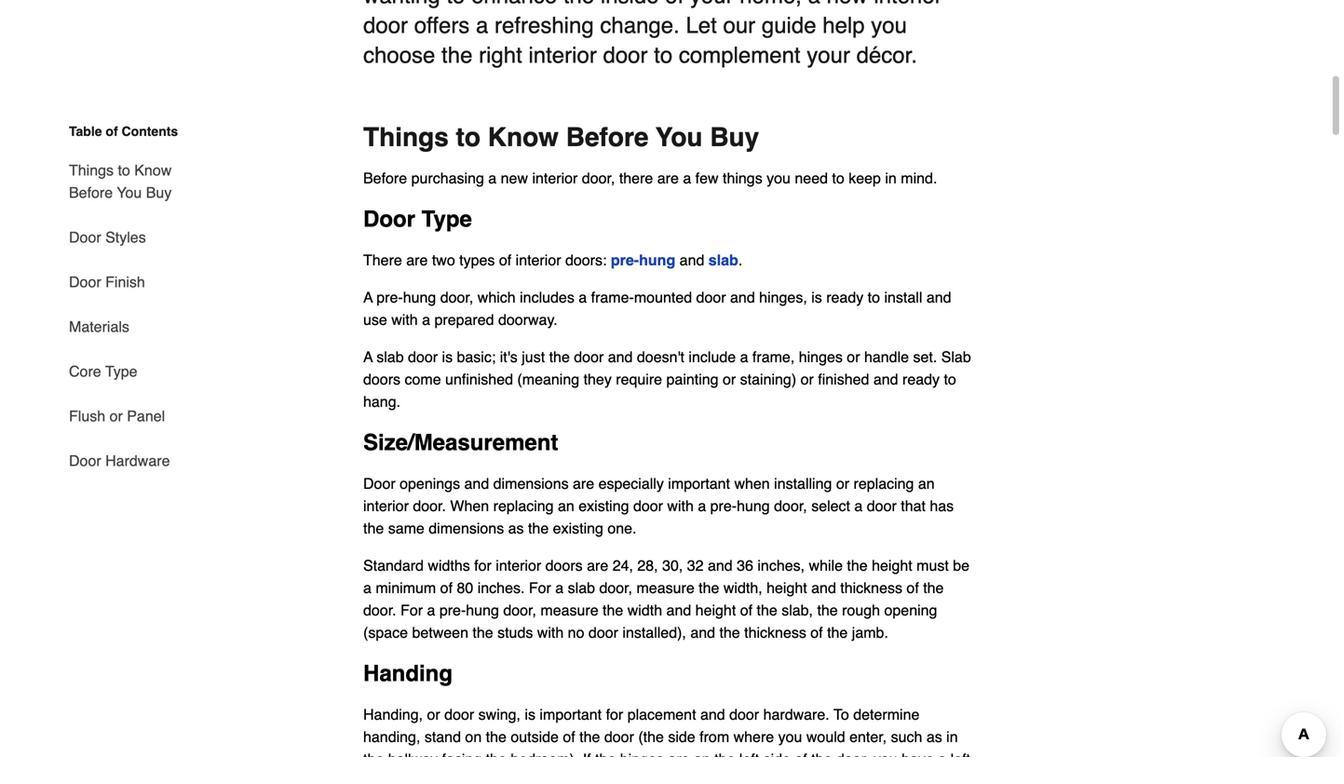 Task type: vqa. For each thing, say whether or not it's contained in the screenshot.
1st your from left
no



Task type: locate. For each thing, give the bounding box(es) containing it.
pre- inside door openings and dimensions are especially important when installing or replacing an interior door. when replacing an existing door with a pre-hung door, select a door that has the same dimensions as the existing one.
[[710, 497, 737, 515]]

0 vertical spatial a
[[363, 289, 373, 306]]

0 horizontal spatial door.
[[363, 602, 396, 619]]

80
[[457, 579, 473, 597]]

a down use
[[363, 348, 373, 366]]

1 vertical spatial know
[[134, 162, 172, 179]]

1 vertical spatial height
[[767, 579, 807, 597]]

the down from
[[715, 751, 735, 757]]

0 vertical spatial with
[[391, 311, 418, 328]]

1 horizontal spatial with
[[537, 624, 564, 641]]

before purchasing a new interior door, there are a few things you need to keep in mind.
[[363, 169, 938, 187]]

32
[[687, 557, 704, 574]]

rough
[[842, 602, 880, 619]]

1 vertical spatial for
[[606, 706, 623, 723]]

a inside a pre-hung door, which includes a frame-mounted door and hinges, is ready to install and use with a prepared doorway.
[[363, 289, 373, 306]]

frame-
[[591, 289, 634, 306]]

in inside the 'handing, or door swing, is important for placement and door hardware. to determine handing, stand on the outside of the door (the side from where you would enter, such as in the hallway facing the bedroom). if the hinges are on the left side of the door, you have a lef'
[[947, 728, 958, 746]]

type for door type
[[422, 206, 472, 232]]

hinges
[[799, 348, 843, 366], [620, 751, 664, 757]]

1 horizontal spatial side
[[764, 751, 791, 757]]

know up new
[[488, 122, 559, 152]]

with
[[391, 311, 418, 328], [667, 497, 694, 515], [537, 624, 564, 641]]

2 vertical spatial height
[[696, 602, 736, 619]]

important left when
[[668, 475, 730, 492]]

the left one.
[[528, 520, 549, 537]]

door inside a pre-hung door, which includes a frame-mounted door and hinges, is ready to install and use with a prepared doorway.
[[696, 289, 726, 306]]

door, inside the 'handing, or door swing, is important for placement and door hardware. to determine handing, stand on the outside of the door (the side from where you would enter, such as in the hallway facing the bedroom). if the hinges are on the left side of the door, you have a lef'
[[836, 751, 870, 757]]

hinges down (the
[[620, 751, 664, 757]]

1 vertical spatial type
[[105, 363, 137, 380]]

0 horizontal spatial replacing
[[493, 497, 554, 515]]

between
[[412, 624, 469, 641]]

for
[[474, 557, 492, 574], [606, 706, 623, 723]]

thickness up rough
[[841, 579, 903, 597]]

0 horizontal spatial doors
[[363, 371, 401, 388]]

1 horizontal spatial important
[[668, 475, 730, 492]]

1 vertical spatial replacing
[[493, 497, 554, 515]]

0 horizontal spatial for
[[401, 602, 423, 619]]

1 vertical spatial things
[[69, 162, 114, 179]]

it's
[[500, 348, 518, 366]]

or up "stand"
[[427, 706, 440, 723]]

or down include
[[723, 371, 736, 388]]

when
[[450, 497, 489, 515]]

0 vertical spatial for
[[529, 579, 551, 597]]

measure down 30,
[[637, 579, 695, 597]]

door inside standard widths for interior doors are 24, 28, 30, 32 and 36 inches, while the height must be a minimum of 80 inches. for a slab door, measure the width, height and thickness of the door. for a pre-hung door, measure the width and height of the slab, the rough opening (space between the studs with no door installed), and the thickness of the jamb.
[[589, 624, 619, 641]]

1 horizontal spatial things to know before you buy
[[363, 122, 759, 152]]

2 horizontal spatial slab
[[709, 251, 739, 269]]

type right the core
[[105, 363, 137, 380]]

styles
[[105, 229, 146, 246]]

unfinished
[[445, 371, 513, 388]]

2 horizontal spatial before
[[566, 122, 649, 152]]

two
[[432, 251, 455, 269]]

new
[[501, 169, 528, 187]]

0 vertical spatial type
[[422, 206, 472, 232]]

1 horizontal spatial for
[[606, 706, 623, 723]]

1 horizontal spatial you
[[656, 122, 703, 152]]

1 horizontal spatial height
[[767, 579, 807, 597]]

as up inches.
[[508, 520, 524, 537]]

standard widths for interior doors are 24, 28, 30, 32 and 36 inches, while the height must be a minimum of 80 inches. for a slab door, measure the width, height and thickness of the door. for a pre-hung door, measure the width and height of the slab, the rough opening (space between the studs with no door installed), and the thickness of the jamb.
[[363, 557, 970, 641]]

doors inside standard widths for interior doors are 24, 28, 30, 32 and 36 inches, while the height must be a minimum of 80 inches. for a slab door, measure the width, height and thickness of the door. for a pre-hung door, measure the width and height of the slab, the rough opening (space between the studs with no door installed), and the thickness of the jamb.
[[546, 557, 583, 574]]

1 vertical spatial side
[[764, 751, 791, 757]]

1 horizontal spatial an
[[918, 475, 935, 492]]

the right while at the bottom
[[847, 557, 868, 574]]

0 vertical spatial as
[[508, 520, 524, 537]]

to inside table of contents element
[[118, 162, 130, 179]]

in
[[885, 169, 897, 187], [947, 728, 958, 746]]

before
[[566, 122, 649, 152], [363, 169, 407, 187], [69, 184, 113, 201]]

1 vertical spatial doors
[[546, 557, 583, 574]]

hung down when
[[737, 497, 770, 515]]

interior
[[532, 169, 578, 187], [516, 251, 561, 269], [363, 497, 409, 515], [496, 557, 541, 574]]

of down would
[[795, 751, 807, 757]]

measure up no
[[541, 602, 599, 619]]

2 vertical spatial slab
[[568, 579, 595, 597]]

1 horizontal spatial buy
[[710, 122, 759, 152]]

1 horizontal spatial doors
[[546, 557, 583, 574]]

1 horizontal spatial measure
[[637, 579, 695, 597]]

in right keep
[[885, 169, 897, 187]]

0 vertical spatial doors
[[363, 371, 401, 388]]

before up there
[[566, 122, 649, 152]]

panel
[[127, 408, 165, 425]]

height left must
[[872, 557, 913, 574]]

door. down openings
[[413, 497, 446, 515]]

interior up the same
[[363, 497, 409, 515]]

door hardware link
[[69, 439, 170, 472]]

of down slab,
[[811, 624, 823, 641]]

and up when
[[464, 475, 489, 492]]

dimensions down size/measurement
[[493, 475, 569, 492]]

1 vertical spatial measure
[[541, 602, 599, 619]]

1 horizontal spatial is
[[525, 706, 536, 723]]

0 vertical spatial on
[[465, 728, 482, 746]]

pre-
[[611, 251, 639, 269], [377, 289, 403, 306], [710, 497, 737, 515], [440, 602, 466, 619]]

prepared
[[435, 311, 494, 328]]

and inside door openings and dimensions are especially important when installing or replacing an interior door. when replacing an existing door with a pre-hung door, select a door that has the same dimensions as the existing one.
[[464, 475, 489, 492]]

2 horizontal spatial height
[[872, 557, 913, 574]]

1 a from the top
[[363, 289, 373, 306]]

door. up (space
[[363, 602, 396, 619]]

hung up 'mounted'
[[639, 251, 676, 269]]

2 vertical spatial is
[[525, 706, 536, 723]]

1 horizontal spatial as
[[927, 728, 943, 746]]

1 horizontal spatial type
[[422, 206, 472, 232]]

of
[[106, 124, 118, 139], [499, 251, 512, 269], [440, 579, 453, 597], [907, 579, 919, 597], [740, 602, 753, 619], [811, 624, 823, 641], [563, 728, 575, 746], [795, 751, 807, 757]]

door left finish
[[69, 273, 101, 291]]

there are two types of interior doors: pre-hung and slab .
[[363, 251, 743, 269]]

replacing up the that
[[854, 475, 914, 492]]

0 vertical spatial replacing
[[854, 475, 914, 492]]

purchasing
[[411, 169, 484, 187]]

0 vertical spatial know
[[488, 122, 559, 152]]

2 vertical spatial with
[[537, 624, 564, 641]]

hardware.
[[764, 706, 830, 723]]

0 horizontal spatial things
[[69, 162, 114, 179]]

are left "especially"
[[573, 475, 595, 492]]

things
[[363, 122, 449, 152], [69, 162, 114, 179]]

they
[[584, 371, 612, 388]]

0 vertical spatial you
[[656, 122, 703, 152]]

door styles
[[69, 229, 146, 246]]

0 horizontal spatial on
[[465, 728, 482, 746]]

side down placement in the bottom of the page
[[668, 728, 696, 746]]

the down swing,
[[486, 728, 507, 746]]

door, up prepared
[[440, 289, 474, 306]]

you inside table of contents element
[[117, 184, 142, 201]]

things to know before you buy inside table of contents element
[[69, 162, 172, 201]]

for right inches.
[[529, 579, 551, 597]]

of right the table
[[106, 124, 118, 139]]

as inside door openings and dimensions are especially important when installing or replacing an interior door. when replacing an existing door with a pre-hung door, select a door that has the same dimensions as the existing one.
[[508, 520, 524, 537]]

0 vertical spatial door.
[[413, 497, 446, 515]]

1 vertical spatial door.
[[363, 602, 396, 619]]

0 vertical spatial buy
[[710, 122, 759, 152]]

0 horizontal spatial as
[[508, 520, 524, 537]]

for up inches.
[[474, 557, 492, 574]]

determine
[[854, 706, 920, 723]]

before up "door styles"
[[69, 184, 113, 201]]

door
[[363, 206, 415, 232], [69, 229, 101, 246], [69, 273, 101, 291], [69, 452, 101, 470], [363, 475, 396, 492]]

is up outside
[[525, 706, 536, 723]]

to down table of contents
[[118, 162, 130, 179]]

0 horizontal spatial ready
[[827, 289, 864, 306]]

are
[[657, 169, 679, 187], [406, 251, 428, 269], [573, 475, 595, 492], [587, 557, 609, 574], [668, 751, 690, 757]]

2 a from the top
[[363, 348, 373, 366]]

hung inside a pre-hung door, which includes a frame-mounted door and hinges, is ready to install and use with a prepared doorway.
[[403, 289, 436, 306]]

as
[[508, 520, 524, 537], [927, 728, 943, 746]]

1 horizontal spatial door.
[[413, 497, 446, 515]]

width,
[[724, 579, 763, 597]]

a inside a slab door is basic; it's just the door and doesn't include a frame, hinges or handle set. slab doors come unfinished (meaning they require painting or staining) or finished and ready to hang.
[[363, 348, 373, 366]]

interior inside door openings and dimensions are especially important when installing or replacing an interior door. when replacing an existing door with a pre-hung door, select a door that has the same dimensions as the existing one.
[[363, 497, 409, 515]]

0 vertical spatial is
[[812, 289, 822, 306]]

0 horizontal spatial with
[[391, 311, 418, 328]]

1 vertical spatial on
[[694, 751, 711, 757]]

1 horizontal spatial for
[[529, 579, 551, 597]]

1 vertical spatial in
[[947, 728, 958, 746]]

door for door type
[[363, 206, 415, 232]]

2 vertical spatial you
[[874, 751, 898, 757]]

a inside the 'handing, or door swing, is important for placement and door hardware. to determine handing, stand on the outside of the door (the side from where you would enter, such as in the hallway facing the bedroom). if the hinges are on the left side of the door, you have a lef'
[[938, 751, 947, 757]]

pre- down 80
[[440, 602, 466, 619]]

slab
[[709, 251, 739, 269], [377, 348, 404, 366], [568, 579, 595, 597]]

0 horizontal spatial before
[[69, 184, 113, 201]]

outside
[[511, 728, 559, 746]]

0 horizontal spatial know
[[134, 162, 172, 179]]

1 vertical spatial thickness
[[744, 624, 807, 641]]

important inside the 'handing, or door swing, is important for placement and door hardware. to determine handing, stand on the outside of the door (the side from where you would enter, such as in the hallway facing the bedroom). if the hinges are on the left side of the door, you have a lef'
[[540, 706, 602, 723]]

and up require
[[608, 348, 633, 366]]

slab right pre-hung link
[[709, 251, 739, 269]]

require
[[616, 371, 662, 388]]

you up "few"
[[656, 122, 703, 152]]

a pre-hung door, which includes a frame-mounted door and hinges, is ready to install and use with a prepared doorway.
[[363, 289, 952, 328]]

with inside a pre-hung door, which includes a frame-mounted door and hinges, is ready to install and use with a prepared doorway.
[[391, 311, 418, 328]]

height down the width,
[[696, 602, 736, 619]]

you down enter,
[[874, 751, 898, 757]]

0 horizontal spatial buy
[[146, 184, 172, 201]]

important inside door openings and dimensions are especially important when installing or replacing an interior door. when replacing an existing door with a pre-hung door, select a door that has the same dimensions as the existing one.
[[668, 475, 730, 492]]

hung
[[639, 251, 676, 269], [403, 289, 436, 306], [737, 497, 770, 515], [466, 602, 499, 619]]

slab inside standard widths for interior doors are 24, 28, 30, 32 and 36 inches, while the height must be a minimum of 80 inches. for a slab door, measure the width, height and thickness of the door. for a pre-hung door, measure the width and height of the slab, the rough opening (space between the studs with no door installed), and the thickness of the jamb.
[[568, 579, 595, 597]]

door inside door openings and dimensions are especially important when installing or replacing an interior door. when replacing an existing door with a pre-hung door, select a door that has the same dimensions as the existing one.
[[363, 475, 396, 492]]

the
[[549, 348, 570, 366], [363, 520, 384, 537], [528, 520, 549, 537], [847, 557, 868, 574], [699, 579, 720, 597], [923, 579, 944, 597], [603, 602, 624, 619], [757, 602, 778, 619], [817, 602, 838, 619], [473, 624, 493, 641], [720, 624, 740, 641], [827, 624, 848, 641], [486, 728, 507, 746], [580, 728, 600, 746], [363, 751, 384, 757], [486, 751, 507, 757], [595, 751, 616, 757], [715, 751, 735, 757], [812, 751, 832, 757]]

you up styles
[[117, 184, 142, 201]]

is right hinges,
[[812, 289, 822, 306]]

bedroom).
[[511, 751, 579, 757]]

to down slab
[[944, 371, 957, 388]]

important up outside
[[540, 706, 602, 723]]

door finish link
[[69, 260, 145, 305]]

type inside core type link
[[105, 363, 137, 380]]

to left install
[[868, 289, 880, 306]]

door up there
[[363, 206, 415, 232]]

table of contents element
[[54, 122, 194, 472]]

or up select
[[836, 475, 850, 492]]

know
[[488, 122, 559, 152], [134, 162, 172, 179]]

1 vertical spatial buy
[[146, 184, 172, 201]]

come
[[405, 371, 441, 388]]

0 horizontal spatial an
[[558, 497, 575, 515]]

1 vertical spatial hinges
[[620, 751, 664, 757]]

things to know before you buy down table of contents
[[69, 162, 172, 201]]

thickness
[[841, 579, 903, 597], [744, 624, 807, 641]]

or up finished
[[847, 348, 860, 366]]

are left 24,
[[587, 557, 609, 574]]

door, left there
[[582, 169, 615, 187]]

1 horizontal spatial know
[[488, 122, 559, 152]]

door, inside a pre-hung door, which includes a frame-mounted door and hinges, is ready to install and use with a prepared doorway.
[[440, 289, 474, 306]]

0 horizontal spatial you
[[117, 184, 142, 201]]

the up (meaning at the left of page
[[549, 348, 570, 366]]

to
[[456, 122, 481, 152], [118, 162, 130, 179], [832, 169, 845, 187], [868, 289, 880, 306], [944, 371, 957, 388]]

pre- up use
[[377, 289, 403, 306]]

door for door styles
[[69, 229, 101, 246]]

1 vertical spatial as
[[927, 728, 943, 746]]

core type
[[69, 363, 137, 380]]

the inside a slab door is basic; it's just the door and doesn't include a frame, hinges or handle set. slab doors come unfinished (meaning they require painting or staining) or finished and ready to hang.
[[549, 348, 570, 366]]

materials link
[[69, 305, 129, 349]]

as inside the 'handing, or door swing, is important for placement and door hardware. to determine handing, stand on the outside of the door (the side from where you would enter, such as in the hallway facing the bedroom). if the hinges are on the left side of the door, you have a lef'
[[927, 728, 943, 746]]

0 horizontal spatial slab
[[377, 348, 404, 366]]

buy up the things
[[710, 122, 759, 152]]

door.
[[413, 497, 446, 515], [363, 602, 396, 619]]

0 horizontal spatial hinges
[[620, 751, 664, 757]]

slab inside a slab door is basic; it's just the door and doesn't include a frame, hinges or handle set. slab doors come unfinished (meaning they require painting or staining) or finished and ready to hang.
[[377, 348, 404, 366]]

2 horizontal spatial is
[[812, 289, 822, 306]]

for down minimum
[[401, 602, 423, 619]]

are right there
[[657, 169, 679, 187]]

openings
[[400, 475, 460, 492]]

doors up 'hang.'
[[363, 371, 401, 388]]

same
[[388, 520, 425, 537]]

a right have
[[938, 751, 947, 757]]

are down placement in the bottom of the page
[[668, 751, 690, 757]]

0 vertical spatial in
[[885, 169, 897, 187]]

doors inside a slab door is basic; it's just the door and doesn't include a frame, hinges or handle set. slab doors come unfinished (meaning they require painting or staining) or finished and ready to hang.
[[363, 371, 401, 388]]

important
[[668, 475, 730, 492], [540, 706, 602, 723]]

doesn't
[[637, 348, 685, 366]]

0 horizontal spatial important
[[540, 706, 602, 723]]

is left basic;
[[442, 348, 453, 366]]

1 horizontal spatial hinges
[[799, 348, 843, 366]]

0 horizontal spatial type
[[105, 363, 137, 380]]

0 vertical spatial ready
[[827, 289, 864, 306]]

2 horizontal spatial with
[[667, 497, 694, 515]]

things to know before you buy up new
[[363, 122, 759, 152]]

things to know before you buy
[[363, 122, 759, 152], [69, 162, 172, 201]]

width
[[628, 602, 662, 619]]

door left the that
[[867, 497, 897, 515]]

1 horizontal spatial slab
[[568, 579, 595, 597]]

hung down two
[[403, 289, 436, 306]]

for
[[529, 579, 551, 597], [401, 602, 423, 619]]

left
[[740, 751, 759, 757]]

an
[[918, 475, 935, 492], [558, 497, 575, 515]]

things inside table of contents element
[[69, 162, 114, 179]]

0 vertical spatial side
[[668, 728, 696, 746]]

buy down contents
[[146, 184, 172, 201]]

1 vertical spatial with
[[667, 497, 694, 515]]

must
[[917, 557, 949, 574]]

existing up one.
[[579, 497, 629, 515]]

in right 'such'
[[947, 728, 958, 746]]

hung inside standard widths for interior doors are 24, 28, 30, 32 and 36 inches, while the height must be a minimum of 80 inches. for a slab door, measure the width, height and thickness of the door. for a pre-hung door, measure the width and height of the slab, the rough opening (space between the studs with no door installed), and the thickness of the jamb.
[[466, 602, 499, 619]]

before inside table of contents element
[[69, 184, 113, 201]]

slab down use
[[377, 348, 404, 366]]

widths
[[428, 557, 470, 574]]

the down the width,
[[720, 624, 740, 641]]

is
[[812, 289, 822, 306], [442, 348, 453, 366], [525, 706, 536, 723]]

0 vertical spatial measure
[[637, 579, 695, 597]]

1 horizontal spatial on
[[694, 751, 711, 757]]

doors left 24,
[[546, 557, 583, 574]]

are left two
[[406, 251, 428, 269]]

0 vertical spatial for
[[474, 557, 492, 574]]

the right if at left
[[595, 751, 616, 757]]

door finish
[[69, 273, 145, 291]]

inches,
[[758, 557, 805, 574]]

for inside standard widths for interior doors are 24, 28, 30, 32 and 36 inches, while the height must be a minimum of 80 inches. for a slab door, measure the width, height and thickness of the door. for a pre-hung door, measure the width and height of the slab, the rough opening (space between the studs with no door installed), and the thickness of the jamb.
[[474, 557, 492, 574]]

or inside door openings and dimensions are especially important when installing or replacing an interior door. when replacing an existing door with a pre-hung door, select a door that has the same dimensions as the existing one.
[[836, 475, 850, 492]]

a for a pre-hung door, which includes a frame-mounted door and hinges, is ready to install and use with a prepared doorway.
[[363, 289, 373, 306]]

for left placement in the bottom of the page
[[606, 706, 623, 723]]

1 vertical spatial slab
[[377, 348, 404, 366]]



Task type: describe. For each thing, give the bounding box(es) containing it.
1 horizontal spatial before
[[363, 169, 407, 187]]

mind.
[[901, 169, 938, 187]]

door, inside door openings and dimensions are especially important when installing or replacing an interior door. when replacing an existing door with a pre-hung door, select a door that has the same dimensions as the existing one.
[[774, 497, 807, 515]]

placement
[[628, 706, 696, 723]]

door up they
[[574, 348, 604, 366]]

door for door finish
[[69, 273, 101, 291]]

door up "stand"
[[445, 706, 474, 723]]

hung inside door openings and dimensions are especially important when installing or replacing an interior door. when replacing an existing door with a pre-hung door, select a door that has the same dimensions as the existing one.
[[737, 497, 770, 515]]

or left finished
[[801, 371, 814, 388]]

0 vertical spatial dimensions
[[493, 475, 569, 492]]

studs
[[498, 624, 533, 641]]

if
[[583, 751, 591, 757]]

frame,
[[753, 348, 795, 366]]

is inside a pre-hung door, which includes a frame-mounted door and hinges, is ready to install and use with a prepared doorway.
[[812, 289, 822, 306]]

things to know before you buy link
[[69, 148, 194, 215]]

door, down 24,
[[599, 579, 633, 597]]

know inside table of contents element
[[134, 162, 172, 179]]

flush
[[69, 408, 105, 425]]

handing, or door swing, is important for placement and door hardware. to determine handing, stand on the outside of the door (the side from where you would enter, such as in the hallway facing the bedroom). if the hinges are on the left side of the door, you have a lef
[[363, 706, 976, 757]]

jamb.
[[852, 624, 889, 641]]

select
[[812, 497, 851, 515]]

0 vertical spatial you
[[767, 169, 791, 187]]

1 horizontal spatial thickness
[[841, 579, 903, 597]]

things
[[723, 169, 763, 187]]

minimum
[[376, 579, 436, 597]]

facing
[[442, 751, 482, 757]]

hinges inside a slab door is basic; it's just the door and doesn't include a frame, hinges or handle set. slab doors come unfinished (meaning they require painting or staining) or finished and ready to hang.
[[799, 348, 843, 366]]

hallway
[[388, 751, 438, 757]]

are inside door openings and dimensions are especially important when installing or replacing an interior door. when replacing an existing door with a pre-hung door, select a door that has the same dimensions as the existing one.
[[573, 475, 595, 492]]

of left 80
[[440, 579, 453, 597]]

are inside standard widths for interior doors are 24, 28, 30, 32 and 36 inches, while the height must be a minimum of 80 inches. for a slab door, measure the width, height and thickness of the door. for a pre-hung door, measure the width and height of the slab, the rough opening (space between the studs with no door installed), and the thickness of the jamb.
[[587, 557, 609, 574]]

door. inside standard widths for interior doors are 24, 28, 30, 32 and 36 inches, while the height must be a minimum of 80 inches. for a slab door, measure the width, height and thickness of the door. for a pre-hung door, measure the width and height of the slab, the rough opening (space between the studs with no door installed), and the thickness of the jamb.
[[363, 602, 396, 619]]

1 vertical spatial existing
[[553, 520, 604, 537]]

flush or panel
[[69, 408, 165, 425]]

interior right new
[[532, 169, 578, 187]]

a left prepared
[[422, 311, 430, 328]]

door left (the
[[604, 728, 634, 746]]

types
[[459, 251, 495, 269]]

inches.
[[478, 579, 525, 597]]

door for door openings and dimensions are especially important when installing or replacing an interior door. when replacing an existing door with a pre-hung door, select a door that has the same dimensions as the existing one.
[[363, 475, 396, 492]]

which
[[478, 289, 516, 306]]

0 horizontal spatial measure
[[541, 602, 599, 619]]

and left slab link
[[680, 251, 705, 269]]

finish
[[105, 273, 145, 291]]

size/measurement
[[363, 430, 558, 455]]

door for door hardware
[[69, 452, 101, 470]]

the down 32
[[699, 579, 720, 597]]

type for core type
[[105, 363, 137, 380]]

installed),
[[623, 624, 686, 641]]

door openings and dimensions are especially important when installing or replacing an interior door. when replacing an existing door with a pre-hung door, select a door that has the same dimensions as the existing one.
[[363, 475, 954, 537]]

table of contents
[[69, 124, 178, 139]]

the left studs
[[473, 624, 493, 641]]

a up between
[[427, 602, 435, 619]]

0 horizontal spatial side
[[668, 728, 696, 746]]

no
[[568, 624, 585, 641]]

36
[[737, 557, 754, 574]]

door up the come
[[408, 348, 438, 366]]

the down would
[[812, 751, 832, 757]]

a right inches.
[[556, 579, 564, 597]]

door down "especially"
[[633, 497, 663, 515]]

for inside the 'handing, or door swing, is important for placement and door hardware. to determine handing, stand on the outside of the door (the side from where you would enter, such as in the hallway facing the bedroom). if the hinges are on the left side of the door, you have a lef'
[[606, 706, 623, 723]]

handing,
[[363, 706, 423, 723]]

where
[[734, 728, 774, 746]]

.
[[739, 251, 743, 269]]

0 horizontal spatial thickness
[[744, 624, 807, 641]]

0 vertical spatial things
[[363, 122, 449, 152]]

enter,
[[850, 728, 887, 746]]

(space
[[363, 624, 408, 641]]

core
[[69, 363, 101, 380]]

30,
[[662, 557, 683, 574]]

pre- inside a pre-hung door, which includes a frame-mounted door and hinges, is ready to install and use with a prepared doorway.
[[377, 289, 403, 306]]

the left slab,
[[757, 602, 778, 619]]

handing,
[[363, 728, 421, 746]]

a down standard
[[363, 579, 372, 597]]

hinges inside the 'handing, or door swing, is important for placement and door hardware. to determine handing, stand on the outside of the door (the side from where you would enter, such as in the hallway facing the bedroom). if the hinges are on the left side of the door, you have a lef'
[[620, 751, 664, 757]]

a left frame-
[[579, 289, 587, 306]]

when
[[735, 475, 770, 492]]

the right "facing"
[[486, 751, 507, 757]]

0 vertical spatial height
[[872, 557, 913, 574]]

a left "few"
[[683, 169, 691, 187]]

0 vertical spatial things to know before you buy
[[363, 122, 759, 152]]

materials
[[69, 318, 129, 335]]

(the
[[638, 728, 664, 746]]

slab
[[942, 348, 971, 366]]

the down must
[[923, 579, 944, 597]]

(meaning
[[517, 371, 580, 388]]

a for a slab door is basic; it's just the door and doesn't include a frame, hinges or handle set. slab doors come unfinished (meaning they require painting or staining) or finished and ready to hang.
[[363, 348, 373, 366]]

1 vertical spatial an
[[558, 497, 575, 515]]

with inside door openings and dimensions are especially important when installing or replacing an interior door. when replacing an existing door with a pre-hung door, select a door that has the same dimensions as the existing one.
[[667, 497, 694, 515]]

staining)
[[740, 371, 797, 388]]

and down while at the bottom
[[812, 579, 836, 597]]

of right the types
[[499, 251, 512, 269]]

the left the same
[[363, 520, 384, 537]]

to inside a slab door is basic; it's just the door and doesn't include a frame, hinges or handle set. slab doors come unfinished (meaning they require painting or staining) or finished and ready to hang.
[[944, 371, 957, 388]]

1 vertical spatial dimensions
[[429, 520, 504, 537]]

have
[[902, 751, 934, 757]]

to
[[834, 706, 849, 723]]

would
[[807, 728, 846, 746]]

especially
[[599, 475, 664, 492]]

and down 'handle'
[[874, 371, 899, 388]]

that
[[901, 497, 926, 515]]

door type
[[363, 206, 472, 232]]

ready inside a slab door is basic; it's just the door and doesn't include a frame, hinges or handle set. slab doors come unfinished (meaning they require painting or staining) or finished and ready to hang.
[[903, 371, 940, 388]]

a right select
[[855, 497, 863, 515]]

ready inside a pre-hung door, which includes a frame-mounted door and hinges, is ready to install and use with a prepared doorway.
[[827, 289, 864, 306]]

0 horizontal spatial in
[[885, 169, 897, 187]]

keep
[[849, 169, 881, 187]]

door up 'where'
[[730, 706, 759, 723]]

interior inside standard widths for interior doors are 24, 28, 30, 32 and 36 inches, while the height must be a minimum of 80 inches. for a slab door, measure the width, height and thickness of the door. for a pre-hung door, measure the width and height of the slab, the rough opening (space between the studs with no door installed), and the thickness of the jamb.
[[496, 557, 541, 574]]

a inside a slab door is basic; it's just the door and doesn't include a frame, hinges or handle set. slab doors come unfinished (meaning they require painting or staining) or finished and ready to hang.
[[740, 348, 749, 366]]

from
[[700, 728, 730, 746]]

hang.
[[363, 393, 401, 410]]

a left new
[[488, 169, 497, 187]]

the left width at the bottom left of the page
[[603, 602, 624, 619]]

1 vertical spatial you
[[778, 728, 802, 746]]

are inside the 'handing, or door swing, is important for placement and door hardware. to determine handing, stand on the outside of the door (the side from where you would enter, such as in the hallway facing the bedroom). if the hinges are on the left side of the door, you have a lef'
[[668, 751, 690, 757]]

or inside the 'handing, or door swing, is important for placement and door hardware. to determine handing, stand on the outside of the door (the side from where you would enter, such as in the hallway facing the bedroom). if the hinges are on the left side of the door, you have a lef'
[[427, 706, 440, 723]]

basic;
[[457, 348, 496, 366]]

with inside standard widths for interior doors are 24, 28, 30, 32 and 36 inches, while the height must be a minimum of 80 inches. for a slab door, measure the width, height and thickness of the door. for a pre-hung door, measure the width and height of the slab, the rough opening (space between the studs with no door installed), and the thickness of the jamb.
[[537, 624, 564, 641]]

there
[[619, 169, 653, 187]]

0 horizontal spatial height
[[696, 602, 736, 619]]

a slab door is basic; it's just the door and doesn't include a frame, hinges or handle set. slab doors come unfinished (meaning they require painting or staining) or finished and ready to hang.
[[363, 348, 971, 410]]

door, up studs
[[503, 602, 537, 619]]

use
[[363, 311, 387, 328]]

to up purchasing
[[456, 122, 481, 152]]

opening
[[885, 602, 938, 619]]

hardware
[[105, 452, 170, 470]]

to inside a pre-hung door, which includes a frame-mounted door and hinges, is ready to install and use with a prepared doorway.
[[868, 289, 880, 306]]

the up if at left
[[580, 728, 600, 746]]

is inside the 'handing, or door swing, is important for placement and door hardware. to determine handing, stand on the outside of the door (the side from where you would enter, such as in the hallway facing the bedroom). if the hinges are on the left side of the door, you have a lef'
[[525, 706, 536, 723]]

and left 36
[[708, 557, 733, 574]]

doors:
[[565, 251, 607, 269]]

or inside table of contents element
[[110, 408, 123, 425]]

contents
[[122, 124, 178, 139]]

core type link
[[69, 349, 137, 394]]

handle
[[865, 348, 909, 366]]

be
[[953, 557, 970, 574]]

swing,
[[478, 706, 521, 723]]

door styles link
[[69, 215, 146, 260]]

a up 32
[[698, 497, 706, 515]]

of up bedroom).
[[563, 728, 575, 746]]

and up installed),
[[667, 602, 691, 619]]

door. inside door openings and dimensions are especially important when installing or replacing an interior door. when replacing an existing door with a pre-hung door, select a door that has the same dimensions as the existing one.
[[413, 497, 446, 515]]

just
[[522, 348, 545, 366]]

the right slab,
[[817, 602, 838, 619]]

24,
[[613, 557, 633, 574]]

interior up the 'includes'
[[516, 251, 561, 269]]

the down handing,
[[363, 751, 384, 757]]

and inside the 'handing, or door swing, is important for placement and door hardware. to determine handing, stand on the outside of the door (the side from where you would enter, such as in the hallway facing the bedroom). if the hinges are on the left side of the door, you have a lef'
[[701, 706, 725, 723]]

while
[[809, 557, 843, 574]]

include
[[689, 348, 736, 366]]

the down rough
[[827, 624, 848, 641]]

to left keep
[[832, 169, 845, 187]]

of up opening
[[907, 579, 919, 597]]

there
[[363, 251, 402, 269]]

and right installed),
[[691, 624, 715, 641]]

handing
[[363, 661, 453, 686]]

buy inside table of contents element
[[146, 184, 172, 201]]

28,
[[638, 557, 658, 574]]

stand
[[425, 728, 461, 746]]

pre- right doors:
[[611, 251, 639, 269]]

pre- inside standard widths for interior doors are 24, 28, 30, 32 and 36 inches, while the height must be a minimum of 80 inches. for a slab door, measure the width, height and thickness of the door. for a pre-hung door, measure the width and height of the slab, the rough opening (space between the studs with no door installed), and the thickness of the jamb.
[[440, 602, 466, 619]]

pre-hung link
[[611, 251, 676, 269]]

hinges,
[[759, 289, 807, 306]]

and down . at the right of the page
[[730, 289, 755, 306]]

has
[[930, 497, 954, 515]]

is inside a slab door is basic; it's just the door and doesn't include a frame, hinges or handle set. slab doors come unfinished (meaning they require painting or staining) or finished and ready to hang.
[[442, 348, 453, 366]]

and right install
[[927, 289, 952, 306]]

0 vertical spatial slab
[[709, 251, 739, 269]]

includes
[[520, 289, 575, 306]]

0 vertical spatial existing
[[579, 497, 629, 515]]

table
[[69, 124, 102, 139]]

1 vertical spatial for
[[401, 602, 423, 619]]

of down the width,
[[740, 602, 753, 619]]

slab,
[[782, 602, 813, 619]]

1 horizontal spatial replacing
[[854, 475, 914, 492]]



